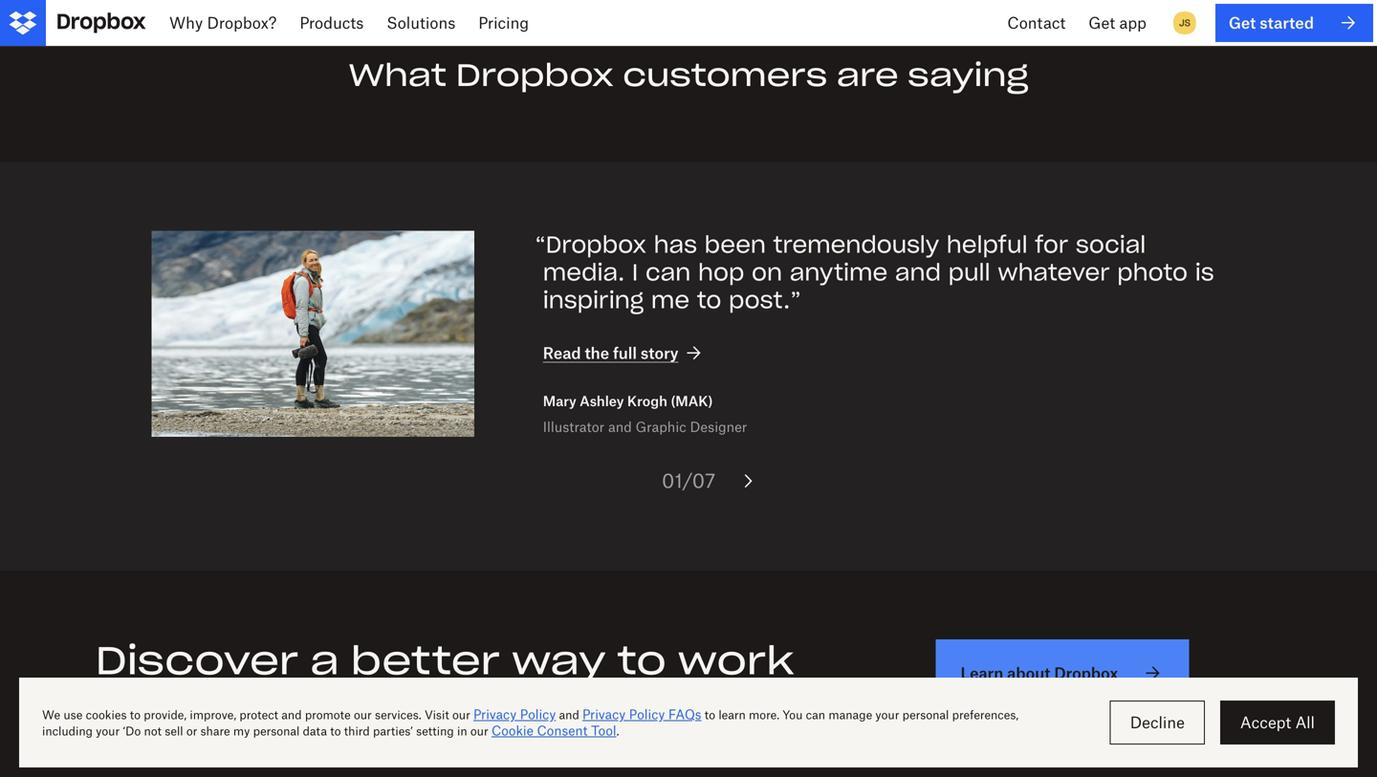 Task type: describe. For each thing, give the bounding box(es) containing it.
solutions button
[[375, 0, 467, 46]]

products button
[[288, 0, 375, 46]]

js
[[1179, 17, 1191, 29]]

has
[[654, 230, 697, 259]]

the
[[585, 344, 609, 363]]

ashley
[[580, 393, 624, 409]]

about
[[1007, 664, 1051, 683]]

to inside "dropbox has been tremendously helpful for social media. i can hop on anytime and pull whatever photo is inspiring me to post."
[[697, 285, 721, 314]]

learn
[[961, 664, 1004, 683]]

way
[[512, 637, 606, 685]]

together.
[[95, 679, 309, 727]]

a
[[310, 637, 339, 685]]

0 horizontal spatial and
[[608, 419, 632, 435]]

discover
[[95, 637, 299, 685]]

"dropbox
[[535, 230, 647, 259]]

pull
[[948, 258, 991, 287]]

app
[[1119, 13, 1147, 32]]

0 horizontal spatial dropbox
[[456, 55, 614, 94]]

helpful
[[947, 230, 1028, 259]]

"dropbox has been tremendously helpful for social media. i can hop on anytime and pull whatever photo is inspiring me to post."
[[535, 230, 1214, 314]]

get for get app
[[1089, 13, 1115, 32]]

is
[[1195, 258, 1214, 287]]

designer
[[690, 419, 747, 435]]

read the full story link
[[543, 342, 705, 365]]

get app button
[[1077, 0, 1158, 46]]

me
[[651, 285, 690, 314]]

illustrator
[[543, 419, 605, 435]]

get app
[[1089, 13, 1147, 32]]

mary ashley krogh (mak)
[[543, 393, 713, 409]]

contact
[[1008, 13, 1066, 32]]

(mak)
[[671, 393, 713, 409]]

products
[[300, 13, 364, 32]]

saying
[[908, 55, 1029, 94]]

dropbox?
[[207, 13, 277, 32]]

get started
[[1229, 13, 1314, 32]]

learn about dropbox link
[[936, 640, 1189, 708]]

contact button
[[996, 0, 1077, 46]]

can
[[646, 258, 691, 287]]

are
[[837, 55, 899, 94]]

to inside discover a better way to work together.
[[618, 637, 666, 685]]

why dropbox?
[[169, 13, 277, 32]]

krogh
[[627, 393, 668, 409]]



Task type: vqa. For each thing, say whether or not it's contained in the screenshot.
I
yes



Task type: locate. For each thing, give the bounding box(es) containing it.
01/07
[[662, 469, 715, 493]]

1 horizontal spatial to
[[697, 285, 721, 314]]

1 horizontal spatial and
[[895, 258, 941, 287]]

why dropbox? button
[[158, 0, 288, 46]]

hop
[[698, 258, 744, 287]]

and left 'pull' on the right of page
[[895, 258, 941, 287]]

read
[[543, 344, 581, 363]]

graphic
[[636, 419, 686, 435]]

started
[[1260, 13, 1314, 32]]

illustrator and graphic designer
[[543, 419, 747, 435]]

to right way
[[618, 637, 666, 685]]

0 horizontal spatial get
[[1089, 13, 1115, 32]]

get
[[1229, 13, 1256, 32], [1089, 13, 1115, 32]]

0 horizontal spatial to
[[618, 637, 666, 685]]

social
[[1076, 230, 1146, 259]]

work
[[678, 637, 794, 685]]

full
[[613, 344, 637, 363]]

for
[[1035, 230, 1069, 259]]

post."
[[729, 285, 801, 314]]

i
[[632, 258, 638, 287]]

get inside popup button
[[1089, 13, 1115, 32]]

why
[[169, 13, 203, 32]]

dropbox inside learn about dropbox link
[[1054, 664, 1118, 683]]

1 vertical spatial to
[[618, 637, 666, 685]]

a woman stands in front of a lake holding a camera. image
[[152, 231, 474, 437]]

1 horizontal spatial get
[[1229, 13, 1256, 32]]

dropbox right about
[[1054, 664, 1118, 683]]

get left app
[[1089, 13, 1115, 32]]

pricing
[[478, 13, 529, 32]]

what
[[349, 55, 447, 94]]

better
[[351, 637, 500, 685]]

photo
[[1117, 258, 1188, 287]]

1 vertical spatial dropbox
[[1054, 664, 1118, 683]]

and inside "dropbox has been tremendously helpful for social media. i can hop on anytime and pull whatever photo is inspiring me to post."
[[895, 258, 941, 287]]

and
[[895, 258, 941, 287], [608, 419, 632, 435]]

learn about dropbox
[[961, 664, 1118, 683]]

1 horizontal spatial dropbox
[[1054, 664, 1118, 683]]

what dropbox customers are saying
[[349, 55, 1029, 94]]

dropbox down pricing link
[[456, 55, 614, 94]]

js button
[[1170, 8, 1200, 38]]

pricing link
[[467, 0, 540, 46]]

anytime
[[790, 258, 888, 287]]

to
[[697, 285, 721, 314], [618, 637, 666, 685]]

and down mary ashley krogh (mak)
[[608, 419, 632, 435]]

been
[[705, 230, 766, 259]]

mary
[[543, 393, 576, 409]]

solutions
[[387, 13, 455, 32]]

get started link
[[1216, 4, 1373, 42]]

discover a better way to work together.
[[95, 637, 794, 727]]

0 vertical spatial to
[[697, 285, 721, 314]]

on
[[752, 258, 782, 287]]

read the full story
[[543, 344, 679, 363]]

1 vertical spatial and
[[608, 419, 632, 435]]

media.
[[543, 258, 625, 287]]

0 vertical spatial and
[[895, 258, 941, 287]]

inspiring
[[543, 285, 644, 314]]

get for get started
[[1229, 13, 1256, 32]]

to right me
[[697, 285, 721, 314]]

dropbox
[[456, 55, 614, 94], [1054, 664, 1118, 683]]

whatever
[[998, 258, 1110, 287]]

tremendously
[[773, 230, 939, 259]]

story
[[641, 344, 679, 363]]

get left started
[[1229, 13, 1256, 32]]

0 vertical spatial dropbox
[[456, 55, 614, 94]]

customers
[[623, 55, 828, 94]]



